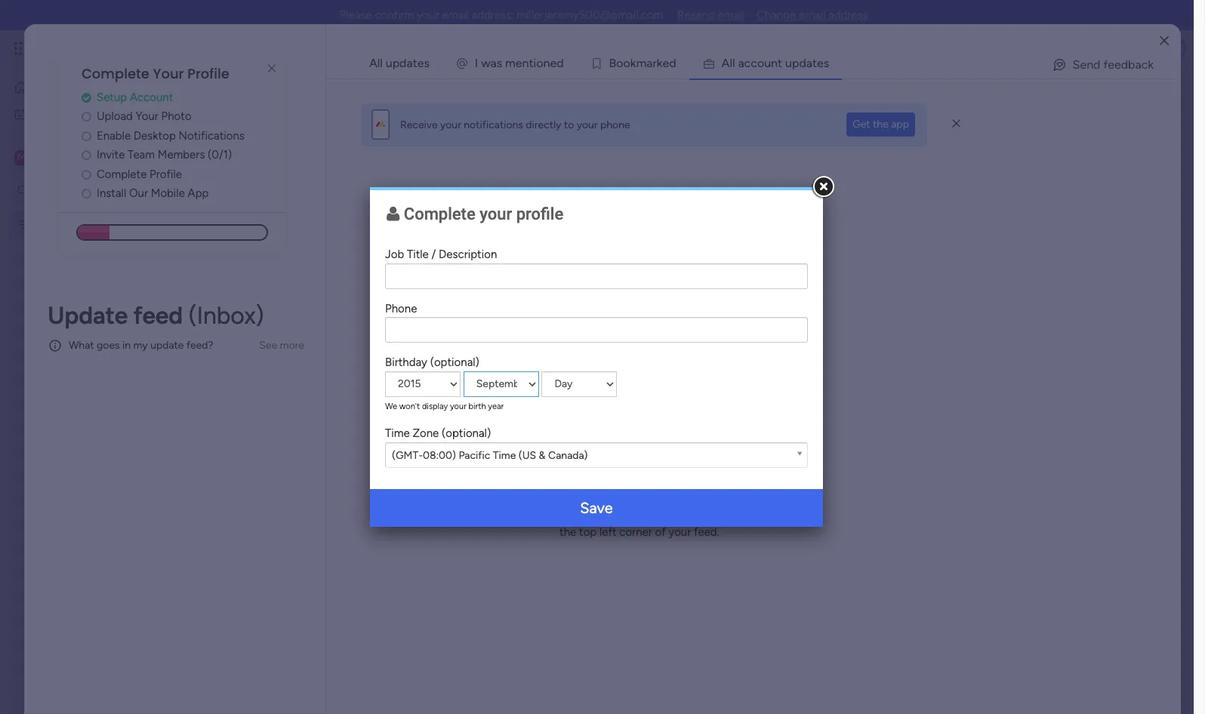 Task type: locate. For each thing, give the bounding box(es) containing it.
v2 overdue deadline image
[[608, 342, 620, 357]]

owner down profile
[[549, 262, 581, 274]]

see for see more
[[259, 339, 277, 352]]

1 horizontal spatial see
[[689, 113, 707, 126]]

add view image
[[370, 142, 376, 154]]

your inside to revisit updates you've already read, change the filter at the top left corner of your feed.
[[669, 526, 691, 539]]

arrow down image
[[514, 179, 532, 197]]

of right type
[[315, 114, 325, 127]]

To Do field
[[256, 230, 302, 249]]

1 due date field from the top
[[630, 260, 681, 277]]

1 vertical spatial new
[[280, 610, 300, 623]]

to inside to revisit updates you've already read, change the filter at the top left corner of your feed.
[[494, 503, 506, 517]]

project
[[230, 78, 311, 112], [35, 218, 70, 231]]

no unread updates
[[534, 446, 745, 474]]

2 table from the left
[[325, 141, 350, 154]]

oct left 31
[[643, 315, 660, 326]]

1 status field from the top
[[771, 260, 809, 277]]

email left address:
[[442, 8, 469, 22]]

0 horizontal spatial profile
[[150, 167, 182, 181]]

monthly
[[285, 344, 324, 356]]

1 vertical spatial management
[[72, 218, 134, 231]]

n left i
[[522, 56, 529, 70]]

oct left 12
[[643, 342, 660, 353]]

goes
[[97, 339, 120, 352]]

main right workspace icon
[[35, 150, 61, 164]]

updates inside to revisit updates you've already read, change the filter at the top left corner of your feed.
[[542, 503, 583, 517]]

1 vertical spatial status
[[775, 476, 805, 489]]

2 n from the left
[[543, 56, 550, 70]]

project management up project.
[[230, 78, 479, 112]]

n right i
[[543, 56, 550, 70]]

directly
[[526, 118, 561, 131]]

0 horizontal spatial see
[[259, 339, 277, 352]]

of right corner at the right of page
[[655, 526, 666, 539]]

3 n from the left
[[771, 56, 778, 70]]

0 vertical spatial the
[[873, 118, 889, 131]]

0 vertical spatial circle o image
[[81, 150, 91, 161]]

1 vertical spatial circle o image
[[81, 130, 91, 142]]

1 u from the left
[[764, 56, 771, 70]]

1 vertical spatial circle o image
[[81, 169, 91, 180]]

at
[[775, 503, 785, 517]]

1 circle o image from the top
[[81, 111, 91, 123]]

invite
[[97, 148, 125, 162]]

management
[[317, 78, 479, 112], [72, 218, 134, 231]]

circle o image
[[81, 111, 91, 123], [81, 130, 91, 142], [81, 188, 91, 200]]

1 email from the left
[[442, 8, 469, 22]]

1 oct from the top
[[643, 315, 660, 326]]

0 horizontal spatial project management
[[35, 218, 134, 231]]

0 vertical spatial task
[[383, 261, 404, 274]]

2 horizontal spatial the
[[873, 118, 889, 131]]

m
[[505, 56, 516, 70], [636, 56, 647, 70]]

2 l from the left
[[732, 56, 735, 70]]

1 column information image from the top
[[688, 262, 700, 274]]

profile down invite team members (0/1)
[[150, 167, 182, 181]]

1 due from the top
[[633, 262, 652, 274]]

u left p at the top right of the page
[[764, 56, 771, 70]]

0 horizontal spatial d
[[557, 56, 564, 70]]

change
[[757, 8, 796, 22]]

circle o image inside complete profile link
[[81, 169, 91, 180]]

1 horizontal spatial m
[[636, 56, 647, 70]]

1 vertical spatial to
[[494, 503, 506, 517]]

n left p at the top right of the page
[[771, 56, 778, 70]]

1 vertical spatial see
[[259, 339, 277, 352]]

2 c from the left
[[751, 56, 757, 70]]

job title / description
[[385, 248, 497, 261]]

working on it
[[758, 289, 821, 302]]

0 vertical spatial see
[[689, 113, 707, 126]]

circle o image left install
[[81, 188, 91, 200]]

circle o image
[[81, 150, 91, 161], [81, 169, 91, 180]]

project up any
[[230, 78, 311, 112]]

your right receive
[[440, 118, 461, 131]]

due date down no unread updates on the bottom
[[633, 476, 677, 489]]

your right confirm
[[417, 8, 439, 22]]

main for main workspace
[[35, 150, 61, 164]]

3 o from the left
[[623, 56, 630, 70]]

phone
[[385, 302, 417, 315]]

m
[[17, 151, 26, 163]]

2 email from the left
[[718, 8, 745, 22]]

2 u from the left
[[785, 56, 792, 70]]

1 horizontal spatial email
[[718, 8, 745, 22]]

setup
[[97, 90, 127, 104]]

1 horizontal spatial u
[[785, 56, 792, 70]]

i w a s m e n t i o n e d
[[475, 56, 564, 70]]

s right p at the top right of the page
[[824, 56, 829, 70]]

see more button
[[253, 334, 310, 358]]

t right the w
[[529, 56, 533, 70]]

see inside the see more button
[[259, 339, 277, 352]]

e right p at the top right of the page
[[817, 56, 824, 70]]

c
[[744, 56, 751, 70], [751, 56, 757, 70]]

o right b
[[623, 56, 630, 70]]

circle o image up search in workspace 'field'
[[81, 169, 91, 180]]

job
[[385, 248, 404, 261]]

2 horizontal spatial n
[[771, 56, 778, 70]]

1 vertical spatial updates
[[655, 446, 745, 474]]

0 vertical spatial complete
[[81, 64, 149, 83]]

already
[[622, 503, 658, 517]]

s right the w
[[497, 56, 502, 70]]

0 horizontal spatial to
[[260, 230, 276, 248]]

a right b
[[647, 56, 653, 70]]

0 horizontal spatial email
[[442, 8, 469, 22]]

email right resend
[[718, 8, 745, 22]]

address
[[828, 8, 868, 22]]

0 vertical spatial project
[[230, 78, 311, 112]]

your right the to
[[577, 118, 598, 131]]

u down change
[[785, 56, 792, 70]]

0 vertical spatial project management
[[230, 78, 479, 112]]

circle o image inside "upload your photo" link
[[81, 111, 91, 123]]

your
[[417, 8, 439, 22], [619, 114, 640, 127], [440, 118, 461, 131], [577, 118, 598, 131], [480, 205, 512, 224], [450, 402, 467, 411], [669, 526, 691, 539]]

corner
[[619, 526, 652, 539]]

email
[[442, 8, 469, 22], [718, 8, 745, 22], [799, 8, 826, 22]]

dapulse x slim image up any
[[263, 60, 281, 78]]

date
[[655, 262, 677, 274], [655, 476, 677, 489]]

0 vertical spatial profile
[[187, 64, 229, 83]]

1 vertical spatial due date
[[633, 476, 677, 489]]

2 column information image from the top
[[688, 477, 700, 489]]

option
[[0, 211, 193, 214]]

column information image
[[688, 262, 700, 274], [688, 477, 700, 489]]

table down project.
[[325, 141, 350, 154]]

1 vertical spatial project
[[35, 218, 70, 231]]

change email address link
[[757, 8, 868, 22]]

1 d from the left
[[557, 56, 564, 70]]

0 horizontal spatial m
[[505, 56, 516, 70]]

due date for first column information image from the bottom of the page
[[633, 476, 677, 489]]

0 horizontal spatial k
[[630, 56, 636, 70]]

1 vertical spatial status field
[[771, 475, 809, 491]]

completed
[[260, 444, 338, 463]]

person button
[[391, 176, 457, 200]]

due down no unread updates on the bottom
[[633, 476, 652, 489]]

1 vertical spatial dapulse x slim image
[[953, 117, 960, 131]]

nov
[[644, 288, 662, 300]]

check circle image
[[81, 92, 91, 103]]

1 horizontal spatial n
[[543, 56, 550, 70]]

project down search in workspace 'field'
[[35, 218, 70, 231]]

nov 4
[[644, 288, 671, 300]]

2 owner field from the top
[[546, 475, 585, 491]]

app
[[891, 118, 909, 131]]

add new group button
[[230, 605, 338, 629]]

o left r
[[616, 56, 623, 70]]

0 horizontal spatial main
[[35, 150, 61, 164]]

team
[[128, 148, 155, 162]]

research
[[285, 289, 329, 302]]

of right the to
[[575, 114, 585, 127]]

meeting
[[322, 316, 361, 329]]

1 horizontal spatial project management
[[230, 78, 479, 112]]

(inbox)
[[188, 301, 264, 330]]

new inside button
[[280, 610, 300, 623]]

email for change email address
[[799, 8, 826, 22]]

circle o image left invite
[[81, 150, 91, 161]]

install our mobile app
[[97, 187, 209, 200]]

description
[[439, 248, 497, 261]]

2 horizontal spatial of
[[655, 526, 666, 539]]

0 horizontal spatial management
[[72, 218, 134, 231]]

2 circle o image from the top
[[81, 130, 91, 142]]

project management down search in workspace 'field'
[[35, 218, 134, 231]]

new right 'add'
[[280, 610, 300, 623]]

t right p at the top right of the page
[[813, 56, 817, 70]]

circle o image inside install our mobile app link
[[81, 188, 91, 200]]

2 vertical spatial complete
[[404, 205, 476, 224]]

1 m from the left
[[505, 56, 516, 70]]

0 vertical spatial owner field
[[546, 260, 585, 277]]

0 vertical spatial due date
[[633, 262, 677, 274]]

what
[[69, 339, 94, 352]]

main workspace
[[35, 150, 124, 164]]

l
[[730, 56, 732, 70], [732, 56, 735, 70]]

owner down no
[[549, 476, 581, 489]]

a right "i"
[[490, 56, 497, 70]]

0 horizontal spatial the
[[560, 526, 576, 539]]

0 horizontal spatial u
[[764, 56, 771, 70]]

0 vertical spatial time
[[385, 427, 410, 440]]

dapulse x slim image up the integrate
[[953, 117, 960, 131]]

1 status from the top
[[775, 262, 805, 274]]

profile up the setup account 'link' at top left
[[187, 64, 229, 83]]

(optional)
[[430, 356, 479, 369], [442, 427, 491, 440]]

0 vertical spatial oct
[[643, 315, 660, 326]]

to inside field
[[260, 230, 276, 248]]

feed?
[[186, 339, 213, 352]]

feed.
[[694, 526, 719, 539]]

task left the title
[[383, 261, 404, 274]]

enable desktop notifications link
[[81, 127, 285, 144]]

1 horizontal spatial to
[[494, 503, 506, 517]]

1 horizontal spatial t
[[778, 56, 782, 70]]

more
[[709, 113, 734, 126]]

dapulse x slim image
[[263, 60, 281, 78], [953, 117, 960, 131]]

1 vertical spatial profile
[[150, 167, 182, 181]]

1 table from the left
[[277, 141, 302, 154]]

1 vertical spatial column information image
[[688, 477, 700, 489]]

the left filter
[[729, 503, 746, 517]]

hide button
[[595, 176, 651, 200]]

m left r
[[636, 56, 647, 70]]

e right i
[[550, 56, 557, 70]]

d right i
[[557, 56, 564, 70]]

to left do
[[260, 230, 276, 248]]

zone
[[413, 427, 439, 440]]

2 vertical spatial updates
[[542, 503, 583, 517]]

1 horizontal spatial d
[[669, 56, 676, 70]]

Owner field
[[546, 260, 585, 277], [546, 475, 585, 491]]

table inside button
[[277, 141, 302, 154]]

complete up setup
[[81, 64, 149, 83]]

2 k from the left
[[657, 56, 663, 70]]

status up at
[[775, 476, 805, 489]]

complete your profile
[[400, 205, 564, 224]]

0 vertical spatial circle o image
[[81, 111, 91, 123]]

due date for 2nd column information image from the bottom
[[633, 262, 677, 274]]

show board description image
[[489, 88, 507, 103]]

l down resend email
[[730, 56, 732, 70]]

3 d from the left
[[799, 56, 806, 70]]

circle o image for install
[[81, 188, 91, 200]]

1 vertical spatial time
[[493, 449, 516, 462]]

3 e from the left
[[663, 56, 669, 70]]

owner
[[549, 262, 581, 274], [549, 476, 581, 489]]

circle o image up main workspace
[[81, 130, 91, 142]]

change
[[689, 503, 726, 517]]

Search field
[[337, 177, 383, 199]]

time up (gmt-
[[385, 427, 410, 440]]

project management inside list box
[[35, 218, 134, 231]]

circle o image for upload
[[81, 111, 91, 123]]

see inside see more link
[[689, 113, 707, 126]]

2 circle o image from the top
[[81, 169, 91, 180]]

management up 'assign'
[[317, 78, 479, 112]]

manage any type of project. assign owners, set timelines and keep track of where your project stands.
[[231, 114, 713, 127]]

0 vertical spatial management
[[317, 78, 479, 112]]

updates up top
[[542, 503, 583, 517]]

1 horizontal spatial profile
[[187, 64, 229, 83]]

1 horizontal spatial project
[[230, 78, 311, 112]]

oct
[[643, 315, 660, 326], [643, 342, 660, 353]]

1 owner from the top
[[549, 262, 581, 274]]

1 horizontal spatial table
[[325, 141, 350, 154]]

kickoff meeting
[[285, 316, 361, 329]]

circle o image for enable
[[81, 130, 91, 142]]

status up working on it
[[775, 262, 805, 274]]

management down install
[[72, 218, 134, 231]]

see
[[689, 113, 707, 126], [259, 339, 277, 352]]

circle o image inside the enable desktop notifications link
[[81, 130, 91, 142]]

3 a from the left
[[738, 56, 744, 70]]

due date field down no unread updates on the bottom
[[630, 475, 681, 491]]

i
[[533, 56, 536, 70]]

(optional) up pacific on the bottom left of the page
[[442, 427, 491, 440]]

dapulse integrations image
[[903, 142, 914, 154]]

2 oct from the top
[[643, 342, 660, 353]]

where
[[587, 114, 617, 127]]

0 horizontal spatial table
[[277, 141, 302, 154]]

m left i
[[505, 56, 516, 70]]

0 vertical spatial dapulse x slim image
[[263, 60, 281, 78]]

and
[[503, 114, 520, 127]]

t left p at the top right of the page
[[778, 56, 782, 70]]

main inside the "workspace selection" element
[[35, 150, 61, 164]]

1 due date from the top
[[633, 262, 677, 274]]

e left i
[[516, 56, 522, 70]]

new right hire
[[308, 504, 328, 517]]

0 horizontal spatial t
[[529, 56, 533, 70]]

1 horizontal spatial management
[[317, 78, 479, 112]]

status field up at
[[771, 475, 809, 491]]

2 vertical spatial the
[[560, 526, 576, 539]]

2 due date from the top
[[633, 476, 677, 489]]

a right a
[[738, 56, 744, 70]]

d right r
[[669, 56, 676, 70]]

complete down person
[[404, 205, 476, 224]]

0 horizontal spatial s
[[497, 56, 502, 70]]

to for to do
[[260, 230, 276, 248]]

1 horizontal spatial the
[[729, 503, 746, 517]]

0 vertical spatial updates
[[386, 56, 430, 70]]

timelines
[[457, 114, 500, 127]]

1 horizontal spatial updates
[[542, 503, 583, 517]]

d down change email address
[[799, 56, 806, 70]]

on
[[800, 289, 812, 302]]

2 horizontal spatial d
[[799, 56, 806, 70]]

your up the setup account 'link' at top left
[[153, 64, 184, 83]]

status field up working on it
[[771, 260, 809, 277]]

0 vertical spatial date
[[655, 262, 677, 274]]

0 vertical spatial your
[[153, 64, 184, 83]]

2 m from the left
[[636, 56, 647, 70]]

circle o image for invite
[[81, 150, 91, 161]]

0 horizontal spatial project
[[35, 218, 70, 231]]

management inside project management list box
[[72, 218, 134, 231]]

complete
[[81, 64, 149, 83], [97, 167, 147, 181], [404, 205, 476, 224]]

1 c from the left
[[744, 56, 751, 70]]

u
[[764, 56, 771, 70], [785, 56, 792, 70]]

0 horizontal spatial n
[[522, 56, 529, 70]]

0 vertical spatial due
[[633, 262, 652, 274]]

1 horizontal spatial new
[[308, 504, 328, 517]]

1 vertical spatial complete
[[97, 167, 147, 181]]

o left p at the top right of the page
[[757, 56, 764, 70]]

to for to revisit updates you've already read, change the filter at the top left corner of your feed.
[[494, 503, 506, 517]]

updates up change
[[655, 446, 745, 474]]

email right change
[[799, 8, 826, 22]]

owner field down profile
[[546, 260, 585, 277]]

photo
[[161, 110, 192, 123]]

workspace image
[[14, 149, 29, 166]]

1 vertical spatial owner
[[549, 476, 581, 489]]

2 horizontal spatial updates
[[655, 446, 745, 474]]

e right r
[[663, 56, 669, 70]]

1 horizontal spatial k
[[657, 56, 663, 70]]

updates right all
[[386, 56, 430, 70]]

0 vertical spatial status field
[[771, 260, 809, 277]]

task down (gmt-
[[383, 476, 404, 489]]

the left top
[[560, 526, 576, 539]]

updates
[[386, 56, 430, 70], [655, 446, 745, 474], [542, 503, 583, 517]]

time left (us
[[493, 449, 516, 462]]

2 status from the top
[[775, 476, 805, 489]]

1 circle o image from the top
[[81, 150, 91, 161]]

notifications
[[179, 129, 245, 143]]

your left 'birth'
[[450, 402, 467, 411]]

o right the w
[[536, 56, 543, 70]]

(optional) up we won't display your birth year in the left bottom of the page
[[430, 356, 479, 369]]

0 vertical spatial owner
[[549, 262, 581, 274]]

3 circle o image from the top
[[81, 188, 91, 200]]

1 vertical spatial task
[[383, 476, 404, 489]]

title
[[407, 248, 429, 261]]

top
[[579, 526, 597, 539]]

Status field
[[771, 260, 809, 277], [771, 475, 809, 491]]

keep
[[523, 114, 546, 127]]

0 horizontal spatial new
[[280, 610, 300, 623]]

date up the read,
[[655, 476, 677, 489]]

see more
[[259, 339, 304, 352]]

circle o image down check circle icon
[[81, 111, 91, 123]]

2 due date field from the top
[[630, 475, 681, 491]]

birthday
[[385, 356, 427, 369]]

your down 'account' on the left top of the page
[[136, 110, 158, 123]]

email for resend email
[[718, 8, 745, 22]]

1 task from the top
[[383, 261, 404, 274]]

of inside to revisit updates you've already read, change the filter at the top left corner of your feed.
[[655, 526, 666, 539]]

date up the 4
[[655, 262, 677, 274]]

owner field down no
[[546, 475, 585, 491]]

the right get
[[873, 118, 889, 131]]

2 a from the left
[[647, 56, 653, 70]]

tab list
[[356, 48, 1175, 79]]

due up nov
[[633, 262, 652, 274]]

complete up install
[[97, 167, 147, 181]]

main inside button
[[252, 141, 275, 154]]

complete for complete your profile
[[404, 205, 476, 224]]

4
[[665, 288, 671, 300]]

due date field up nov 4
[[630, 260, 681, 277]]

a right p at the top right of the page
[[806, 56, 813, 70]]

1 vertical spatial owner field
[[546, 475, 585, 491]]

notifications
[[464, 118, 523, 131]]

2 horizontal spatial t
[[813, 56, 817, 70]]

table down any
[[277, 141, 302, 154]]

1 t from the left
[[529, 56, 533, 70]]

Due Date field
[[630, 260, 681, 277], [630, 475, 681, 491]]

1 horizontal spatial s
[[824, 56, 829, 70]]

1 vertical spatial project management
[[35, 218, 134, 231]]

Phone text field
[[385, 317, 808, 343]]

d
[[557, 56, 564, 70], [669, 56, 676, 70], [799, 56, 806, 70]]

complete for complete your profile
[[81, 64, 149, 83]]

l right a
[[732, 56, 735, 70]]

1 horizontal spatial main
[[252, 141, 275, 154]]

your down the read,
[[669, 526, 691, 539]]

2 o from the left
[[616, 56, 623, 70]]

1 vertical spatial your
[[136, 110, 158, 123]]

to left revisit
[[494, 503, 506, 517]]

n
[[522, 56, 529, 70], [543, 56, 550, 70], [771, 56, 778, 70]]

(gmt-08:00) pacific time (us & canada) link
[[385, 442, 808, 469]]

1 vertical spatial date
[[655, 476, 677, 489]]

3 email from the left
[[799, 8, 826, 22]]

circle o image inside invite team members (0/1) link
[[81, 150, 91, 161]]

2 vertical spatial circle o image
[[81, 188, 91, 200]]

updates for no unread updates
[[655, 446, 745, 474]]

birth
[[469, 402, 486, 411]]

main down manage at top left
[[252, 141, 275, 154]]

1 vertical spatial oct
[[643, 342, 660, 353]]

due date up nov 4
[[633, 262, 677, 274]]

0 horizontal spatial updates
[[386, 56, 430, 70]]



Task type: describe. For each thing, give the bounding box(es) containing it.
1 s from the left
[[497, 56, 502, 70]]

it
[[815, 289, 821, 302]]

Completed field
[[256, 444, 341, 464]]

address:
[[472, 8, 514, 22]]

stuck
[[776, 343, 804, 356]]

0 horizontal spatial time
[[385, 427, 410, 440]]

read,
[[661, 503, 686, 517]]

millerjeremy500@gmail.com
[[517, 8, 663, 22]]

1 o from the left
[[536, 56, 543, 70]]

working
[[758, 289, 798, 302]]

4 o from the left
[[757, 56, 764, 70]]

the inside button
[[873, 118, 889, 131]]

left
[[599, 526, 617, 539]]

due date field for first column information image from the bottom of the page
[[630, 475, 681, 491]]

complete for complete profile
[[97, 167, 147, 181]]

0 horizontal spatial of
[[315, 114, 325, 127]]

display
[[422, 402, 448, 411]]

v2 done deadline image
[[608, 315, 620, 330]]

&
[[539, 449, 546, 462]]

1 l from the left
[[730, 56, 732, 70]]

31
[[662, 315, 672, 326]]

your down filter popup button
[[480, 205, 512, 224]]

setup account
[[97, 90, 173, 104]]

1 date from the top
[[655, 262, 677, 274]]

m for a
[[636, 56, 647, 70]]

0 horizontal spatial dapulse x slim image
[[263, 60, 281, 78]]

group
[[303, 610, 331, 623]]

2 t from the left
[[778, 56, 782, 70]]

type
[[291, 114, 312, 127]]

receive
[[400, 118, 438, 131]]

what goes in my update feed?
[[69, 339, 213, 352]]

resend email
[[677, 8, 745, 22]]

person
[[415, 182, 447, 194]]

monthly sync
[[285, 344, 350, 356]]

updates inside all updates link
[[386, 56, 430, 70]]

p
[[792, 56, 799, 70]]

setup account link
[[81, 89, 285, 106]]

d for a l l a c c o u n t u p d a t e s
[[799, 56, 806, 70]]

complete your profile
[[81, 64, 229, 83]]

2 e from the left
[[550, 56, 557, 70]]

m for e
[[505, 56, 516, 70]]

your right 'where'
[[619, 114, 640, 127]]

4 e from the left
[[817, 56, 824, 70]]

1 vertical spatial (optional)
[[442, 427, 491, 440]]

/
[[432, 248, 436, 261]]

do
[[280, 230, 298, 248]]

Project Management field
[[226, 78, 482, 112]]

enable
[[97, 129, 131, 143]]

table button
[[314, 136, 361, 160]]

desktop
[[133, 129, 176, 143]]

see for see more
[[689, 113, 707, 126]]

user image
[[387, 205, 400, 222]]

sort
[[561, 182, 581, 194]]

oct for stuck
[[643, 342, 660, 353]]

birthday (optional)
[[385, 356, 479, 369]]

my
[[133, 339, 148, 352]]

mobile
[[151, 187, 185, 200]]

done
[[777, 316, 802, 328]]

b
[[609, 56, 616, 70]]

your for profile
[[153, 64, 184, 83]]

main for main table
[[252, 141, 275, 154]]

(gmt-08:00) pacific time (us & canada)
[[392, 449, 588, 462]]

d for i w a s m e n t i o n e d
[[557, 56, 564, 70]]

1 horizontal spatial of
[[575, 114, 585, 127]]

main table
[[252, 141, 302, 154]]

1 e from the left
[[516, 56, 522, 70]]

1 a from the left
[[490, 56, 497, 70]]

project inside list box
[[35, 218, 70, 231]]

to
[[564, 118, 574, 131]]

project.
[[327, 114, 364, 127]]

circle o image for complete
[[81, 169, 91, 180]]

(gmt-
[[392, 449, 423, 462]]

close image
[[1160, 35, 1169, 46]]

to do
[[260, 230, 298, 248]]

tab list containing all updates
[[356, 48, 1175, 79]]

set
[[440, 114, 455, 127]]

1 horizontal spatial dapulse x slim image
[[953, 117, 960, 131]]

due date field for 2nd column information image from the bottom
[[630, 260, 681, 277]]

hire
[[285, 504, 305, 517]]

home
[[35, 81, 64, 94]]

oct 31
[[643, 315, 672, 326]]

12
[[662, 342, 672, 353]]

sync
[[327, 344, 350, 356]]

0 vertical spatial (optional)
[[430, 356, 479, 369]]

3 t from the left
[[813, 56, 817, 70]]

all updates
[[369, 56, 430, 70]]

invite team members (0/1)
[[97, 148, 232, 162]]

1 horizontal spatial time
[[493, 449, 516, 462]]

jeremy miller image
[[1163, 36, 1187, 60]]

change email address
[[757, 8, 868, 22]]

Search in workspace field
[[32, 181, 126, 199]]

stands.
[[680, 114, 713, 127]]

table inside 'button'
[[325, 141, 350, 154]]

a l l a c c o u n t u p d a t e s
[[722, 56, 829, 70]]

new for hire
[[308, 504, 328, 517]]

2 task from the top
[[383, 476, 404, 489]]

2 owner from the top
[[549, 476, 581, 489]]

main table button
[[229, 136, 314, 160]]

upload
[[97, 110, 133, 123]]

project management list box
[[0, 208, 193, 441]]

(0/1)
[[208, 148, 232, 162]]

install our mobile app link
[[81, 185, 285, 202]]

my
[[33, 107, 48, 120]]

manage
[[231, 114, 269, 127]]

i
[[475, 56, 478, 70]]

see more link
[[687, 113, 735, 128]]

you've
[[586, 503, 619, 517]]

update feed (inbox)
[[48, 301, 264, 330]]

phone
[[600, 118, 630, 131]]

send
[[1073, 57, 1101, 72]]

1 k from the left
[[630, 56, 636, 70]]

assign
[[367, 114, 398, 127]]

upload your photo link
[[81, 108, 285, 125]]

2 d from the left
[[669, 56, 676, 70]]

add new group
[[258, 610, 331, 623]]

in
[[122, 339, 131, 352]]

2 s from the left
[[824, 56, 829, 70]]

track
[[548, 114, 572, 127]]

lottie animation element
[[519, 192, 760, 433]]

workspace selection element
[[14, 148, 126, 168]]

send feedback button
[[1046, 53, 1160, 77]]

account
[[130, 90, 173, 104]]

update
[[150, 339, 184, 352]]

2 date from the top
[[655, 476, 677, 489]]

profile inside complete profile link
[[150, 167, 182, 181]]

update
[[48, 301, 128, 330]]

select product image
[[14, 41, 29, 56]]

upload your photo
[[97, 110, 192, 123]]

1 vertical spatial the
[[729, 503, 746, 517]]

2 status field from the top
[[771, 475, 809, 491]]

(us
[[519, 449, 536, 462]]

your for photo
[[136, 110, 158, 123]]

profile
[[516, 205, 564, 224]]

work
[[50, 107, 73, 120]]

r
[[653, 56, 657, 70]]

year
[[488, 402, 504, 411]]

4 a from the left
[[806, 56, 813, 70]]

oct for done
[[643, 315, 660, 326]]

updates for to revisit updates you've already read, change the filter at the top left corner of your feed.
[[542, 503, 583, 517]]

1 owner field from the top
[[546, 260, 585, 277]]

unread
[[572, 446, 650, 474]]

new for add
[[280, 610, 300, 623]]

filter
[[749, 503, 772, 517]]

1 n from the left
[[522, 56, 529, 70]]

kickoff
[[285, 316, 319, 329]]

2 due from the top
[[633, 476, 652, 489]]

Job Title / Description text field
[[385, 263, 808, 289]]



Task type: vqa. For each thing, say whether or not it's contained in the screenshot.
OWNER FIELD to the bottom
yes



